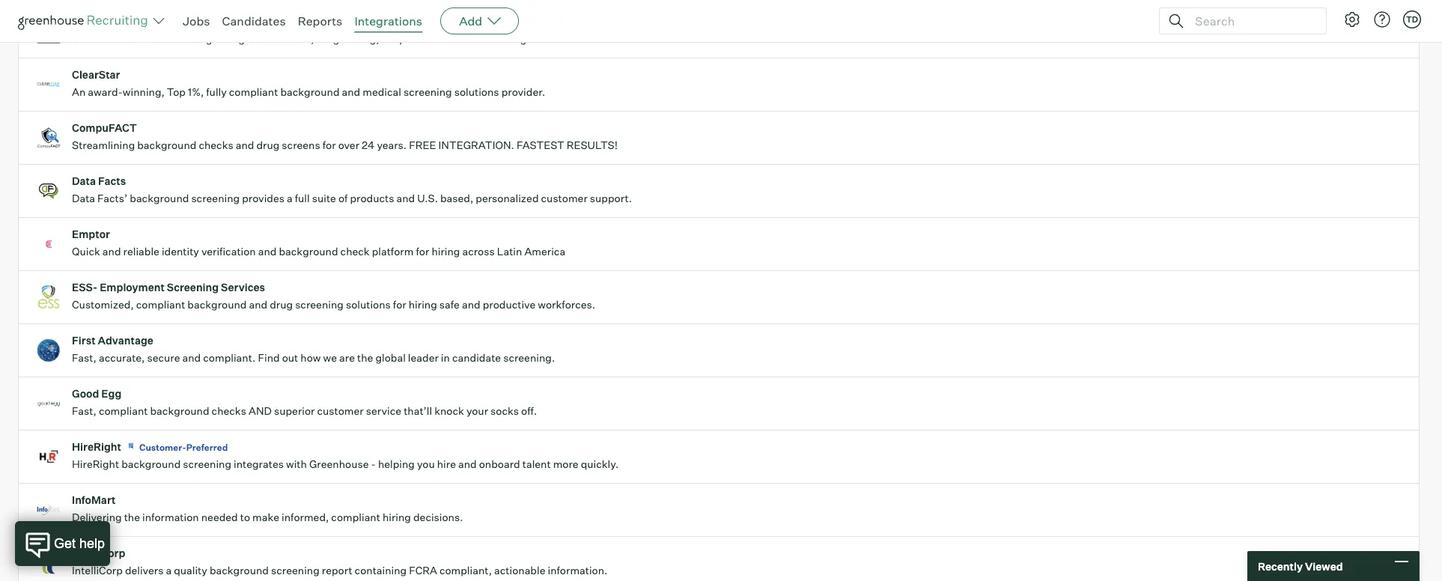Task type: locate. For each thing, give the bounding box(es) containing it.
drug down reports link
[[316, 32, 339, 45]]

compliant down egg
[[99, 405, 148, 418]]

checks left and
[[212, 405, 246, 418]]

1 horizontal spatial for
[[393, 298, 406, 311]]

and inside clearstar an award-winning, top 1%, fully compliant background and medical screening solutions provider.
[[342, 86, 360, 99]]

with
[[417, 32, 437, 45], [286, 458, 307, 471]]

for
[[323, 139, 336, 152], [416, 245, 429, 258], [393, 298, 406, 311]]

delivering
[[72, 511, 122, 524]]

background left check
[[279, 245, 338, 258]]

0 vertical spatial checks
[[199, 139, 233, 152]]

customer left support.
[[541, 192, 588, 205]]

1 vertical spatial drug
[[256, 139, 280, 152]]

data
[[72, 175, 96, 188], [72, 192, 95, 205]]

2 horizontal spatial for
[[416, 245, 429, 258]]

and
[[249, 405, 272, 418]]

background down "candidates"
[[215, 32, 274, 45]]

0 horizontal spatial solutions
[[346, 298, 391, 311]]

background down customer- on the left
[[121, 458, 181, 471]]

a inside data facts data facts' background screening provides a full suite of products and u.s. based, personalized customer support.
[[287, 192, 293, 205]]

2 data from the top
[[72, 192, 95, 205]]

0 horizontal spatial with
[[286, 458, 307, 471]]

screens
[[282, 139, 320, 152]]

0 horizontal spatial for
[[323, 139, 336, 152]]

0 vertical spatial fast,
[[72, 351, 97, 364]]

1 vertical spatial the
[[124, 511, 140, 524]]

greenhouse recruiting image
[[18, 12, 153, 30]]

1 fast, from the top
[[72, 351, 97, 364]]

compliant up intellicorp intellicorp delivers a quality background screening report containing fcra compliant, actionable information.
[[331, 511, 380, 524]]

full
[[295, 192, 310, 205]]

Search text field
[[1191, 10, 1313, 32]]

0 vertical spatial with
[[417, 32, 437, 45]]

screening up 'first advantage fast, accurate, secure and compliant.  find out how we are the global leader in candidate screening.'
[[295, 298, 344, 311]]

customer-preferred
[[139, 442, 228, 453]]

fast,
[[72, 351, 97, 364], [72, 405, 97, 418]]

intellicorp
[[72, 547, 125, 560], [72, 564, 123, 577]]

fast, down good
[[72, 405, 97, 418]]

td button
[[1403, 10, 1421, 28]]

and left u.s.
[[396, 192, 415, 205]]

1 vertical spatial data
[[72, 192, 95, 205]]

hiring left across
[[432, 245, 460, 258]]

background inside clearstar an award-winning, top 1%, fully compliant background and medical screening solutions provider.
[[280, 86, 340, 99]]

first advantage fast, accurate, secure and compliant.  find out how we are the global leader in candidate screening.
[[72, 334, 555, 364]]

0 vertical spatial a
[[287, 192, 293, 205]]

1 vertical spatial hiring
[[409, 298, 437, 311]]

hiring left decisions.
[[383, 511, 411, 524]]

0 vertical spatial for
[[323, 139, 336, 152]]

1 horizontal spatial with
[[417, 32, 437, 45]]

customer left service
[[317, 405, 364, 418]]

td
[[1406, 14, 1418, 24]]

drug inside clearchecks background clearchecks makes ordering background checks, drug testing, simple with greenhouse integration.
[[316, 32, 339, 45]]

background
[[139, 15, 201, 28]]

employment
[[100, 281, 165, 294]]

background inside intellicorp intellicorp delivers a quality background screening report containing fcra compliant, actionable information.
[[210, 564, 269, 577]]

information.
[[548, 564, 608, 577]]

latin
[[497, 245, 522, 258]]

workforces.
[[538, 298, 595, 311]]

drug
[[316, 32, 339, 45], [256, 139, 280, 152], [270, 298, 293, 311]]

1 vertical spatial greenhouse
[[309, 458, 369, 471]]

greenhouse left -
[[309, 458, 369, 471]]

0 vertical spatial greenhouse
[[440, 32, 499, 45]]

1 vertical spatial for
[[416, 245, 429, 258]]

egg
[[101, 387, 122, 400]]

clearchecks up makes
[[72, 15, 136, 28]]

1 vertical spatial customer
[[317, 405, 364, 418]]

1 vertical spatial a
[[166, 564, 172, 577]]

secure
[[147, 351, 180, 364]]

background up screens
[[280, 86, 340, 99]]

0 vertical spatial hireright
[[72, 440, 121, 454]]

1 horizontal spatial the
[[357, 351, 373, 364]]

drug inside compufact streamlining background checks and drug screens for over 24 years. free integration. fastest results!
[[256, 139, 280, 152]]

integrations
[[354, 13, 422, 28]]

and inside 'first advantage fast, accurate, secure and compliant.  find out how we are the global leader in candidate screening.'
[[182, 351, 201, 364]]

1 horizontal spatial greenhouse
[[440, 32, 499, 45]]

hiring inside ess- employment screening services customized, compliant background and drug screening solutions for hiring safe and productive workforces.
[[409, 298, 437, 311]]

a
[[287, 192, 293, 205], [166, 564, 172, 577]]

background right facts'
[[130, 192, 189, 205]]

background inside clearchecks background clearchecks makes ordering background checks, drug testing, simple with greenhouse integration.
[[215, 32, 274, 45]]

to
[[240, 511, 250, 524]]

a left full
[[287, 192, 293, 205]]

1 data from the top
[[72, 175, 96, 188]]

intellicorp left the delivers at the bottom of page
[[72, 564, 123, 577]]

1 vertical spatial intellicorp
[[72, 564, 123, 577]]

background right quality
[[210, 564, 269, 577]]

1 hireright from the top
[[72, 440, 121, 454]]

24
[[362, 139, 375, 152]]

screening inside intellicorp intellicorp delivers a quality background screening report containing fcra compliant, actionable information.
[[271, 564, 320, 577]]

1 vertical spatial checks
[[212, 405, 246, 418]]

intellicorp down delivering
[[72, 547, 125, 560]]

clearchecks
[[72, 15, 136, 28], [72, 32, 134, 45]]

0 vertical spatial drug
[[316, 32, 339, 45]]

solutions left provider.
[[454, 86, 499, 99]]

0 horizontal spatial customer
[[317, 405, 364, 418]]

hiring
[[432, 245, 460, 258], [409, 298, 437, 311], [383, 511, 411, 524]]

needed
[[201, 511, 238, 524]]

1 horizontal spatial solutions
[[454, 86, 499, 99]]

2 fast, from the top
[[72, 405, 97, 418]]

quickly.
[[581, 458, 619, 471]]

screening left the report
[[271, 564, 320, 577]]

and right secure
[[182, 351, 201, 364]]

background up customer-preferred
[[150, 405, 209, 418]]

0 vertical spatial intellicorp
[[72, 547, 125, 560]]

integrations link
[[354, 13, 422, 28]]

the right delivering
[[124, 511, 140, 524]]

candidates link
[[222, 13, 286, 28]]

1 vertical spatial solutions
[[346, 298, 391, 311]]

containing
[[355, 564, 407, 577]]

good
[[72, 387, 99, 400]]

hiring left safe on the bottom of page
[[409, 298, 437, 311]]

td button
[[1400, 7, 1424, 31]]

fast, for first advantage fast, accurate, secure and compliant.  find out how we are the global leader in candidate screening.
[[72, 351, 97, 364]]

checks inside compufact streamlining background checks and drug screens for over 24 years. free integration. fastest results!
[[199, 139, 233, 152]]

the right are
[[357, 351, 373, 364]]

drug left screens
[[256, 139, 280, 152]]

data left facts'
[[72, 192, 95, 205]]

compliant down employment
[[136, 298, 185, 311]]

and inside compufact streamlining background checks and drug screens for over 24 years. free integration. fastest results!
[[236, 139, 254, 152]]

compufact streamlining background checks and drug screens for over 24 years. free integration. fastest results!
[[72, 121, 618, 152]]

checks inside good egg fast, compliant background checks and superior customer service that'll knock your socks off.
[[212, 405, 246, 418]]

fast, down first
[[72, 351, 97, 364]]

more
[[553, 458, 579, 471]]

for inside ess- employment screening services customized, compliant background and drug screening solutions for hiring safe and productive workforces.
[[393, 298, 406, 311]]

u.s.
[[417, 192, 438, 205]]

based,
[[440, 192, 473, 205]]

the inside 'first advantage fast, accurate, secure and compliant.  find out how we are the global leader in candidate screening.'
[[357, 351, 373, 364]]

1 clearchecks from the top
[[72, 15, 136, 28]]

superior
[[274, 405, 315, 418]]

your
[[466, 405, 488, 418]]

0 vertical spatial customer
[[541, 192, 588, 205]]

provider.
[[501, 86, 545, 99]]

recently
[[1258, 560, 1303, 573]]

compliant inside infomart delivering the information needed to make informed, compliant hiring decisions.
[[331, 511, 380, 524]]

checks down fully
[[199, 139, 233, 152]]

2 hireright from the top
[[72, 458, 119, 471]]

greenhouse
[[440, 32, 499, 45], [309, 458, 369, 471]]

1 vertical spatial clearchecks
[[72, 32, 134, 45]]

makes
[[136, 32, 168, 45]]

fast, inside good egg fast, compliant background checks and superior customer service that'll knock your socks off.
[[72, 405, 97, 418]]

a left quality
[[166, 564, 172, 577]]

integrates
[[234, 458, 284, 471]]

solutions down check
[[346, 298, 391, 311]]

with right simple
[[417, 32, 437, 45]]

with right integrates on the bottom
[[286, 458, 307, 471]]

infomart
[[72, 494, 116, 507]]

2 vertical spatial hiring
[[383, 511, 411, 524]]

2 vertical spatial for
[[393, 298, 406, 311]]

background down screening
[[187, 298, 247, 311]]

personalized
[[476, 192, 539, 205]]

suite
[[312, 192, 336, 205]]

0 vertical spatial the
[[357, 351, 373, 364]]

are
[[339, 351, 355, 364]]

2 vertical spatial drug
[[270, 298, 293, 311]]

1 vertical spatial with
[[286, 458, 307, 471]]

years.
[[377, 139, 407, 152]]

customer inside good egg fast, compliant background checks and superior customer service that'll knock your socks off.
[[317, 405, 364, 418]]

screening inside ess- employment screening services customized, compliant background and drug screening solutions for hiring safe and productive workforces.
[[295, 298, 344, 311]]

0 vertical spatial clearchecks
[[72, 15, 136, 28]]

0 horizontal spatial a
[[166, 564, 172, 577]]

socks
[[491, 405, 519, 418]]

and right safe on the bottom of page
[[462, 298, 480, 311]]

delivers
[[125, 564, 164, 577]]

background down top
[[137, 139, 196, 152]]

with inside clearchecks background clearchecks makes ordering background checks, drug testing, simple with greenhouse integration.
[[417, 32, 437, 45]]

customer
[[541, 192, 588, 205], [317, 405, 364, 418]]

emptor quick and reliable identity verification and background check platform for hiring across latin america
[[72, 228, 565, 258]]

1 vertical spatial fast,
[[72, 405, 97, 418]]

0 vertical spatial solutions
[[454, 86, 499, 99]]

service
[[366, 405, 401, 418]]

clearchecks down greenhouse recruiting image
[[72, 32, 134, 45]]

and left screens
[[236, 139, 254, 152]]

solutions inside ess- employment screening services customized, compliant background and drug screening solutions for hiring safe and productive workforces.
[[346, 298, 391, 311]]

0 vertical spatial hiring
[[432, 245, 460, 258]]

identity
[[162, 245, 199, 258]]

1 horizontal spatial a
[[287, 192, 293, 205]]

for inside 'emptor quick and reliable identity verification and background check platform for hiring across latin america'
[[416, 245, 429, 258]]

productive
[[483, 298, 536, 311]]

background inside data facts data facts' background screening provides a full suite of products and u.s. based, personalized customer support.
[[130, 192, 189, 205]]

fastest
[[517, 139, 564, 152]]

screening right medical
[[404, 86, 452, 99]]

drug up out
[[270, 298, 293, 311]]

and left medical
[[342, 86, 360, 99]]

emptor
[[72, 228, 110, 241]]

for right platform
[[416, 245, 429, 258]]

1%,
[[188, 86, 204, 99]]

and
[[342, 86, 360, 99], [236, 139, 254, 152], [396, 192, 415, 205], [102, 245, 121, 258], [258, 245, 277, 258], [249, 298, 267, 311], [462, 298, 480, 311], [182, 351, 201, 364], [458, 458, 477, 471]]

free
[[409, 139, 436, 152]]

greenhouse down add
[[440, 32, 499, 45]]

compliant right fully
[[229, 86, 278, 99]]

talent
[[522, 458, 551, 471]]

first
[[72, 334, 96, 347]]

hireright for hireright background screening integrates with greenhouse - helping you hire and onboard talent more quickly.
[[72, 458, 119, 471]]

for left safe on the bottom of page
[[393, 298, 406, 311]]

compliant inside clearstar an award-winning, top 1%, fully compliant background and medical screening solutions provider.
[[229, 86, 278, 99]]

1 vertical spatial hireright
[[72, 458, 119, 471]]

fast, inside 'first advantage fast, accurate, secure and compliant.  find out how we are the global leader in candidate screening.'
[[72, 351, 97, 364]]

and right verification
[[258, 245, 277, 258]]

data left facts on the left top of page
[[72, 175, 96, 188]]

screening left provides
[[191, 192, 240, 205]]

and right hire at the bottom left
[[458, 458, 477, 471]]

1 horizontal spatial customer
[[541, 192, 588, 205]]

reports link
[[298, 13, 342, 28]]

hire
[[437, 458, 456, 471]]

background inside ess- employment screening services customized, compliant background and drug screening solutions for hiring safe and productive workforces.
[[187, 298, 247, 311]]

compliant
[[229, 86, 278, 99], [136, 298, 185, 311], [99, 405, 148, 418], [331, 511, 380, 524]]

for left the over
[[323, 139, 336, 152]]

0 vertical spatial data
[[72, 175, 96, 188]]

0 horizontal spatial the
[[124, 511, 140, 524]]



Task type: describe. For each thing, give the bounding box(es) containing it.
-
[[371, 458, 376, 471]]

quick
[[72, 245, 100, 258]]

compliant,
[[439, 564, 492, 577]]

2 intellicorp from the top
[[72, 564, 123, 577]]

add
[[459, 13, 482, 28]]

screening inside clearstar an award-winning, top 1%, fully compliant background and medical screening solutions provider.
[[404, 86, 452, 99]]

good egg fast, compliant background checks and superior customer service that'll knock your socks off.
[[72, 387, 537, 418]]

make
[[252, 511, 279, 524]]

facts'
[[97, 192, 127, 205]]

over
[[338, 139, 359, 152]]

infomart delivering the information needed to make informed, compliant hiring decisions.
[[72, 494, 463, 524]]

off.
[[521, 405, 537, 418]]

fast, for good egg fast, compliant background checks and superior customer service that'll knock your socks off.
[[72, 405, 97, 418]]

clearstar
[[72, 68, 120, 81]]

greenhouse inside clearchecks background clearchecks makes ordering background checks, drug testing, simple with greenhouse integration.
[[440, 32, 499, 45]]

award-
[[88, 86, 123, 99]]

hireright for hireright
[[72, 440, 121, 454]]

candidates
[[222, 13, 286, 28]]

customized,
[[72, 298, 134, 311]]

support.
[[590, 192, 632, 205]]

configure image
[[1343, 10, 1361, 28]]

hiring inside 'emptor quick and reliable identity verification and background check platform for hiring across latin america'
[[432, 245, 460, 258]]

candidate
[[452, 351, 501, 364]]

we
[[323, 351, 337, 364]]

0 horizontal spatial greenhouse
[[309, 458, 369, 471]]

integration.
[[438, 139, 514, 152]]

jobs
[[183, 13, 210, 28]]

1 intellicorp from the top
[[72, 547, 125, 560]]

information
[[142, 511, 199, 524]]

compliant inside ess- employment screening services customized, compliant background and drug screening solutions for hiring safe and productive workforces.
[[136, 298, 185, 311]]

streamlining
[[72, 139, 135, 152]]

informed,
[[282, 511, 329, 524]]

an
[[72, 86, 86, 99]]

intellicorp intellicorp delivers a quality background screening report containing fcra compliant, actionable information.
[[72, 547, 608, 577]]

compufact
[[72, 121, 137, 135]]

screening down preferred
[[183, 458, 231, 471]]

of
[[338, 192, 348, 205]]

ordering
[[170, 32, 212, 45]]

ess- employment screening services customized, compliant background and drug screening solutions for hiring safe and productive workforces.
[[72, 281, 595, 311]]

the inside infomart delivering the information needed to make informed, compliant hiring decisions.
[[124, 511, 140, 524]]

testing,
[[342, 32, 379, 45]]

provides
[[242, 192, 284, 205]]

background inside good egg fast, compliant background checks and superior customer service that'll knock your socks off.
[[150, 405, 209, 418]]

accurate,
[[99, 351, 145, 364]]

background inside 'emptor quick and reliable identity verification and background check platform for hiring across latin america'
[[279, 245, 338, 258]]

data facts data facts' background screening provides a full suite of products and u.s. based, personalized customer support.
[[72, 175, 632, 205]]

winning,
[[123, 86, 165, 99]]

hiring inside infomart delivering the information needed to make informed, compliant hiring decisions.
[[383, 511, 411, 524]]

compliant inside good egg fast, compliant background checks and superior customer service that'll knock your socks off.
[[99, 405, 148, 418]]

products
[[350, 192, 394, 205]]

knock
[[434, 405, 464, 418]]

reports
[[298, 13, 342, 28]]

leader
[[408, 351, 439, 364]]

add button
[[440, 7, 519, 34]]

safe
[[439, 298, 460, 311]]

across
[[462, 245, 495, 258]]

and inside data facts data facts' background screening provides a full suite of products and u.s. based, personalized customer support.
[[396, 192, 415, 205]]

2 clearchecks from the top
[[72, 32, 134, 45]]

clearchecks background clearchecks makes ordering background checks, drug testing, simple with greenhouse integration.
[[72, 15, 559, 45]]

screening
[[167, 281, 219, 294]]

checks,
[[276, 32, 314, 45]]

customer-
[[139, 442, 186, 453]]

compliant.
[[203, 351, 256, 364]]

a inside intellicorp intellicorp delivers a quality background screening report containing fcra compliant, actionable information.
[[166, 564, 172, 577]]

in
[[441, 351, 450, 364]]

report
[[322, 564, 352, 577]]

out
[[282, 351, 298, 364]]

how
[[300, 351, 321, 364]]

and down services
[[249, 298, 267, 311]]

simple
[[382, 32, 414, 45]]

decisions.
[[413, 511, 463, 524]]

find
[[258, 351, 280, 364]]

global
[[375, 351, 406, 364]]

reliable
[[123, 245, 159, 258]]

medical
[[363, 86, 401, 99]]

that'll
[[404, 405, 432, 418]]

drug inside ess- employment screening services customized, compliant background and drug screening solutions for hiring safe and productive workforces.
[[270, 298, 293, 311]]

screening inside data facts data facts' background screening provides a full suite of products and u.s. based, personalized customer support.
[[191, 192, 240, 205]]

advantage
[[98, 334, 153, 347]]

results!
[[567, 139, 618, 152]]

you
[[417, 458, 435, 471]]

and right quick
[[102, 245, 121, 258]]

customer inside data facts data facts' background screening provides a full suite of products and u.s. based, personalized customer support.
[[541, 192, 588, 205]]

platform
[[372, 245, 414, 258]]

hireright background screening integrates with greenhouse - helping you hire and onboard talent more quickly.
[[72, 458, 619, 471]]

preferred
[[186, 442, 228, 453]]

background inside compufact streamlining background checks and drug screens for over 24 years. free integration. fastest results!
[[137, 139, 196, 152]]

viewed
[[1305, 560, 1343, 573]]

quality
[[174, 564, 207, 577]]

check
[[340, 245, 370, 258]]

solutions inside clearstar an award-winning, top 1%, fully compliant background and medical screening solutions provider.
[[454, 86, 499, 99]]

for inside compufact streamlining background checks and drug screens for over 24 years. free integration. fastest results!
[[323, 139, 336, 152]]



Task type: vqa. For each thing, say whether or not it's contained in the screenshot.


